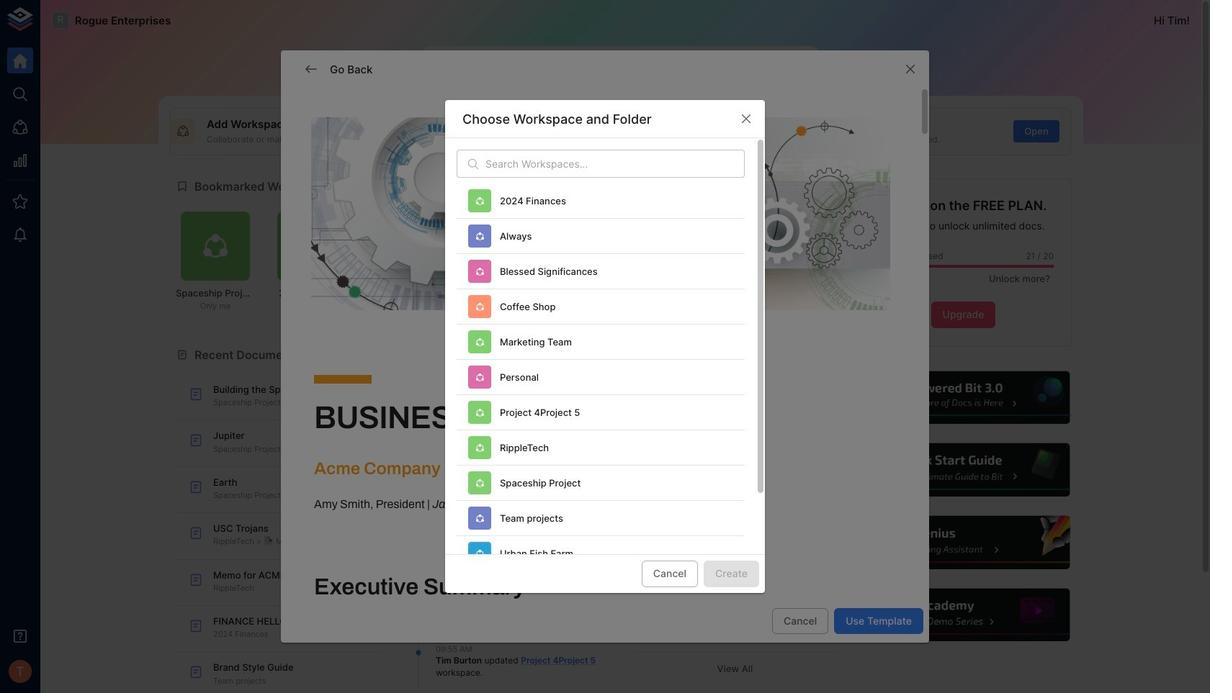 Task type: vqa. For each thing, say whether or not it's contained in the screenshot.
Process Documentation image
no



Task type: locate. For each thing, give the bounding box(es) containing it.
1 help image from the top
[[855, 369, 1072, 426]]

2 help image from the top
[[855, 442, 1072, 499]]

dialog
[[281, 51, 929, 694], [445, 100, 765, 613]]

help image
[[855, 369, 1072, 426], [855, 442, 1072, 499], [855, 514, 1072, 572], [855, 587, 1072, 644]]

Search Workspaces... text field
[[485, 150, 745, 178]]



Task type: describe. For each thing, give the bounding box(es) containing it.
3 help image from the top
[[855, 514, 1072, 572]]

4 help image from the top
[[855, 587, 1072, 644]]



